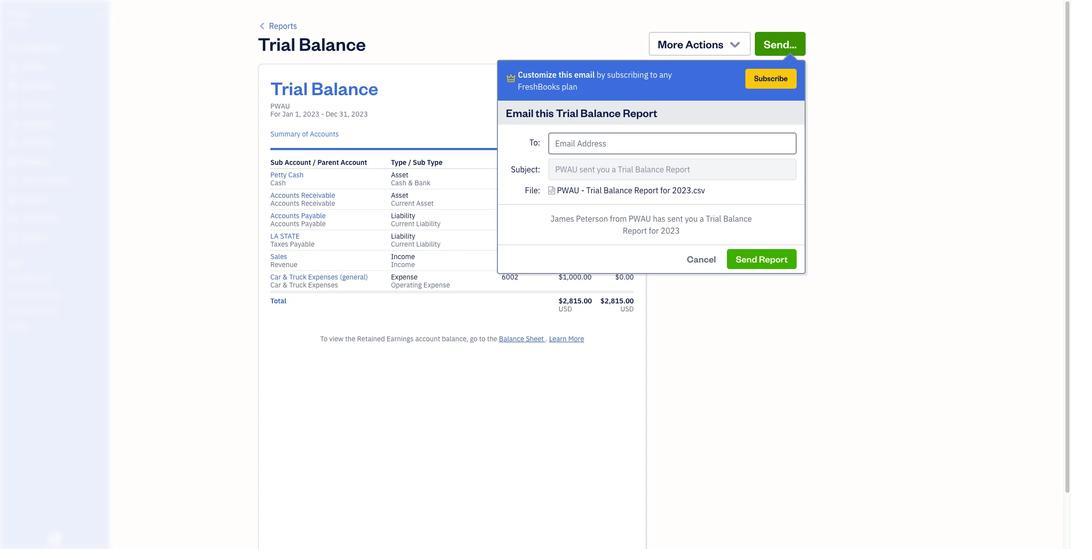 Task type: describe. For each thing, give the bounding box(es) containing it.
bank connections image
[[7, 306, 107, 314]]

debit
[[559, 158, 576, 167]]

petty cash link
[[271, 170, 304, 179]]

file
[[525, 185, 538, 195]]

more inside dropdown button
[[658, 37, 684, 51]]

2 truck from the top
[[289, 280, 307, 289]]

expense operating expense
[[391, 273, 450, 289]]

trial balance pwau for jan 1, 2023 - dec 31, 2023
[[271, 76, 379, 119]]

1 horizontal spatial for
[[661, 185, 671, 195]]

to view the retained earnings account balance, go to the balance sheet . learn more
[[320, 334, 584, 343]]

send report
[[736, 253, 788, 265]]

2005-3
[[502, 232, 526, 241]]

james peterson from pwau has sent you a trial balance report for 2023
[[551, 214, 752, 236]]

report inside button
[[759, 253, 788, 265]]

retained
[[357, 334, 385, 343]]

taxes
[[271, 240, 288, 249]]

asset cash & bank
[[391, 170, 431, 187]]

any
[[660, 70, 672, 80]]

petty cash cash
[[271, 170, 304, 187]]

sub account / parent account
[[271, 158, 367, 167]]

send report button
[[727, 249, 797, 269]]

: for subject :
[[538, 164, 541, 174]]

1 horizontal spatial $1,000.00
[[601, 211, 634, 220]]

email
[[575, 70, 595, 80]]

sales revenue
[[271, 252, 298, 269]]

Select a contact to send to email field
[[549, 133, 797, 154]]

Email Subject text field
[[549, 158, 797, 180]]

1 the from the left
[[345, 334, 356, 343]]

1 account from the left
[[285, 158, 311, 167]]

1 type from the left
[[391, 158, 407, 167]]

owner
[[8, 20, 26, 27]]

subscribing
[[607, 70, 649, 80]]

trial down plan
[[556, 106, 579, 120]]

more actions button
[[649, 32, 751, 56]]

1,
[[295, 110, 301, 119]]

2 the from the left
[[487, 334, 498, 343]]

1 sub from the left
[[271, 158, 283, 167]]

main element
[[0, 0, 135, 549]]

2 car from the top
[[271, 280, 281, 289]]

la state link
[[271, 232, 300, 241]]

payable down accounts receivable accounts receivable
[[301, 211, 326, 220]]

learn
[[549, 334, 567, 343]]

0 horizontal spatial expense
[[391, 273, 418, 281]]

plan
[[562, 82, 578, 92]]

to inside by subscribing to any freshbooks plan
[[650, 70, 658, 80]]

2 expenses from the top
[[308, 280, 338, 289]]

project image
[[6, 157, 18, 167]]

cancel
[[687, 253, 716, 265]]

view
[[329, 334, 344, 343]]

customize
[[518, 70, 557, 80]]

chevronright image
[[789, 99, 798, 111]]

client image
[[6, 62, 18, 72]]

1 vertical spatial -
[[581, 185, 585, 195]]

la
[[271, 232, 279, 241]]

expense image
[[6, 138, 18, 148]]

current for accounts payable
[[391, 219, 415, 228]]

file image
[[549, 184, 555, 196]]

actions
[[686, 37, 724, 51]]

subject :
[[511, 164, 541, 174]]

report left settings image
[[623, 106, 658, 120]]

1 expenses from the top
[[308, 273, 338, 281]]

1 horizontal spatial expense
[[424, 280, 450, 289]]

for
[[271, 110, 281, 119]]

filters
[[680, 100, 702, 110]]

send
[[736, 253, 758, 265]]

pwau inside trial balance pwau for jan 1, 2023 - dec 31, 2023
[[271, 102, 290, 111]]

4000-
[[502, 252, 521, 261]]

car & truck expenses (general) link
[[271, 273, 368, 281]]

1 car from the top
[[271, 273, 281, 281]]

summary of accounts
[[271, 130, 339, 138]]

revenue
[[271, 260, 298, 269]]

money image
[[6, 195, 18, 205]]

6002
[[502, 273, 519, 281]]

sheet
[[526, 334, 544, 343]]

of
[[302, 130, 308, 138]]

asset down bank
[[416, 199, 434, 208]]

payable for accounts payable accounts payable
[[301, 219, 326, 228]]

$0.00 for $900.00
[[616, 170, 634, 179]]

: for file :
[[538, 185, 541, 195]]

asset for cash
[[391, 170, 409, 179]]

1000-1
[[502, 170, 526, 179]]

crown image
[[506, 73, 516, 85]]

total
[[271, 296, 287, 305]]

to
[[320, 334, 328, 343]]

cash for petty cash cash
[[288, 170, 304, 179]]

report inside james peterson from pwau has sent you a trial balance report for 2023
[[623, 226, 647, 236]]

peterson
[[576, 214, 608, 224]]

email
[[506, 106, 534, 120]]

go
[[470, 334, 478, 343]]

0 horizontal spatial cash
[[271, 178, 286, 187]]

la state taxes payable
[[271, 232, 315, 249]]

$165.00
[[607, 232, 634, 241]]

(general)
[[340, 273, 368, 281]]

current for taxes payable
[[391, 240, 415, 249]]

balance,
[[442, 334, 469, 343]]

subscribe button
[[746, 69, 797, 89]]

1 vertical spatial more
[[569, 334, 584, 343]]

3 for 2005-
[[521, 232, 526, 241]]

bank
[[415, 178, 431, 187]]

type / sub type
[[391, 158, 443, 167]]

cancel button
[[678, 249, 725, 269]]

1200
[[502, 191, 519, 200]]

2 account from the left
[[341, 158, 367, 167]]

summary
[[271, 130, 301, 138]]

& down revenue
[[283, 273, 288, 281]]

1 truck from the top
[[289, 273, 307, 281]]

to:
[[530, 138, 541, 147]]

by subscribing to any freshbooks plan
[[518, 70, 672, 92]]

you
[[685, 214, 698, 224]]

has
[[653, 214, 666, 224]]

accounts receivable link
[[271, 191, 335, 200]]

trial down reports
[[258, 32, 295, 55]]

freshbooks image
[[47, 533, 63, 545]]

trial right '$915.00'
[[587, 185, 602, 195]]

learn more link
[[549, 334, 584, 343]]

& inside the asset cash & bank
[[408, 178, 413, 187]]

accounts payable link
[[271, 211, 326, 220]]

petty
[[271, 170, 287, 179]]

$900.00
[[559, 170, 586, 179]]

& up total link
[[283, 280, 288, 289]]

1
[[521, 170, 526, 179]]

accounts for summary of accounts
[[310, 130, 339, 138]]

balance inside james peterson from pwau has sent you a trial balance report for 2023
[[724, 214, 752, 224]]

car & truck expenses (general) car & truck expenses
[[271, 273, 368, 289]]

sent
[[668, 214, 683, 224]]

account
[[416, 334, 440, 343]]

balance sheet link
[[499, 334, 546, 343]]

more actions
[[658, 37, 724, 51]]

1 $2,815.00 usd from the left
[[559, 296, 592, 313]]

pwau inside main element
[[8, 9, 31, 19]]



Task type: vqa. For each thing, say whether or not it's contained in the screenshot.


Task type: locate. For each thing, give the bounding box(es) containing it.
accounts payable accounts payable
[[271, 211, 326, 228]]

accounts for accounts payable accounts payable
[[271, 219, 300, 228]]

1 horizontal spatial this
[[559, 70, 573, 80]]

liability current liability for 2000
[[391, 211, 441, 228]]

chevronleft image
[[258, 20, 267, 32]]

1 horizontal spatial -
[[581, 185, 585, 195]]

1 vertical spatial $1,000.00
[[559, 273, 592, 281]]

$0.00 for $915.00
[[616, 191, 634, 200]]

operating
[[391, 280, 422, 289]]

type
[[391, 158, 407, 167], [427, 158, 443, 167]]

.
[[546, 334, 548, 343]]

pwau
[[8, 9, 31, 19], [271, 102, 290, 111], [557, 185, 580, 195], [629, 214, 651, 224]]

2 $2,815.00 usd from the left
[[601, 296, 634, 313]]

more right learn
[[569, 334, 584, 343]]

current down the asset cash & bank
[[391, 199, 415, 208]]

usd
[[559, 304, 572, 313], [621, 304, 634, 313]]

payment image
[[6, 119, 18, 129]]

- left the dec
[[321, 110, 324, 119]]

1 vertical spatial this
[[536, 106, 554, 120]]

2 current from the top
[[391, 219, 415, 228]]

customize this email
[[518, 70, 595, 80]]

payable right taxes on the top left of the page
[[290, 240, 315, 249]]

email this trial balance report
[[506, 106, 658, 120]]

asset for current
[[391, 191, 409, 200]]

trial up jan
[[271, 76, 308, 100]]

to left any
[[650, 70, 658, 80]]

&
[[408, 178, 413, 187], [283, 273, 288, 281], [283, 280, 288, 289]]

1 vertical spatial :
[[538, 185, 541, 195]]

account
[[285, 158, 311, 167], [341, 158, 367, 167]]

3 for 4000-
[[521, 252, 526, 261]]

0 horizontal spatial -
[[321, 110, 324, 119]]

$0.00 down credit
[[616, 170, 634, 179]]

2 / from the left
[[408, 158, 411, 167]]

0 horizontal spatial $1,000.00
[[559, 273, 592, 281]]

invoice image
[[6, 100, 18, 110]]

0 vertical spatial :
[[538, 164, 541, 174]]

0 vertical spatial current
[[391, 199, 415, 208]]

payable
[[301, 211, 326, 220], [301, 219, 326, 228], [290, 240, 315, 249]]

1 / from the left
[[313, 158, 316, 167]]

accounts for accounts receivable accounts receivable
[[271, 199, 300, 208]]

2 $2,815.00 from the left
[[601, 296, 634, 305]]

dashboard image
[[6, 43, 18, 53]]

send… button
[[755, 32, 806, 56]]

car down revenue
[[271, 273, 281, 281]]

asset down the asset cash & bank
[[391, 191, 409, 200]]

account up petty cash link
[[285, 158, 311, 167]]

pwau inside james peterson from pwau has sent you a trial balance report for 2023
[[629, 214, 651, 224]]

by
[[597, 70, 605, 80]]

2 horizontal spatial cash
[[391, 178, 407, 187]]

2 income from the top
[[391, 260, 415, 269]]

0 vertical spatial for
[[661, 185, 671, 195]]

1 usd from the left
[[559, 304, 572, 313]]

freshbooks
[[518, 82, 560, 92]]

0 vertical spatial 3
[[521, 232, 526, 241]]

credit
[[614, 158, 634, 167]]

current for accounts receivable
[[391, 199, 415, 208]]

3 up the 4000-3
[[521, 232, 526, 241]]

balance inside trial balance pwau for jan 1, 2023 - dec 31, 2023
[[311, 76, 379, 100]]

0 horizontal spatial to
[[479, 334, 486, 343]]

cash up accounts receivable link
[[271, 178, 286, 187]]

/
[[313, 158, 316, 167], [408, 158, 411, 167]]

2023 inside james peterson from pwau has sent you a trial balance report for 2023
[[661, 226, 680, 236]]

income
[[391, 252, 415, 261], [391, 260, 415, 269]]

timer image
[[6, 176, 18, 186]]

subscribe
[[755, 74, 788, 83]]

0 horizontal spatial usd
[[559, 304, 572, 313]]

earnings
[[387, 334, 414, 343]]

1 liability current liability from the top
[[391, 211, 441, 228]]

2023 right 31,
[[351, 110, 368, 119]]

0 horizontal spatial more
[[569, 334, 584, 343]]

liability current liability
[[391, 211, 441, 228], [391, 232, 441, 249]]

payable for la state taxes payable
[[290, 240, 315, 249]]

this up plan
[[559, 70, 573, 80]]

accounts receivable accounts receivable
[[271, 191, 335, 208]]

trial right a
[[706, 214, 722, 224]]

to
[[650, 70, 658, 80], [479, 334, 486, 343]]

0 vertical spatial to
[[650, 70, 658, 80]]

pwau owner
[[8, 9, 31, 27]]

apps image
[[7, 258, 107, 266]]

car
[[271, 273, 281, 281], [271, 280, 281, 289]]

1 $2,815.00 from the left
[[559, 296, 592, 305]]

more up settings
[[658, 37, 684, 51]]

reports
[[269, 21, 297, 31]]

2 receivable from the top
[[301, 199, 335, 208]]

: right 1
[[538, 164, 541, 174]]

income income
[[391, 252, 415, 269]]

1 horizontal spatial account
[[341, 158, 367, 167]]

parent
[[318, 158, 339, 167]]

:
[[538, 164, 541, 174], [538, 185, 541, 195]]

0 vertical spatial liability current liability
[[391, 211, 441, 228]]

asset down type / sub type
[[391, 170, 409, 179]]

chevrondown image
[[728, 37, 742, 51]]

2 usd from the left
[[621, 304, 634, 313]]

sub up the asset cash & bank
[[413, 158, 426, 167]]

report
[[623, 106, 658, 120], [635, 185, 659, 195], [623, 226, 647, 236], [759, 253, 788, 265]]

sub up petty
[[271, 158, 283, 167]]

1 horizontal spatial to
[[650, 70, 658, 80]]

0 vertical spatial $1,000.00
[[601, 211, 634, 220]]

liability
[[391, 211, 415, 220], [416, 219, 441, 228], [391, 232, 415, 241], [416, 240, 441, 249]]

items and services image
[[7, 290, 107, 298]]

liability current liability up income income
[[391, 232, 441, 249]]

1 vertical spatial 3
[[521, 252, 526, 261]]

0 horizontal spatial /
[[313, 158, 316, 167]]

trial inside james peterson from pwau has sent you a trial balance report for 2023
[[706, 214, 722, 224]]

liability current liability down "asset current asset"
[[391, 211, 441, 228]]

sub
[[271, 158, 283, 167], [413, 158, 426, 167]]

$0.00 down $165.00
[[616, 273, 634, 281]]

truck
[[289, 273, 307, 281], [289, 280, 307, 289]]

1 horizontal spatial cash
[[288, 170, 304, 179]]

trial
[[258, 32, 295, 55], [271, 76, 308, 100], [556, 106, 579, 120], [587, 185, 602, 195], [706, 214, 722, 224]]

- inside trial balance pwau for jan 1, 2023 - dec 31, 2023
[[321, 110, 324, 119]]

report up the has
[[635, 185, 659, 195]]

trial inside trial balance pwau for jan 1, 2023 - dec 31, 2023
[[271, 76, 308, 100]]

0 horizontal spatial $2,815.00 usd
[[559, 296, 592, 313]]

for inside james peterson from pwau has sent you a trial balance report for 2023
[[649, 226, 659, 236]]

1000-
[[502, 170, 521, 179]]

type up the asset cash & bank
[[391, 158, 407, 167]]

settings image
[[7, 322, 107, 330]]

sales
[[271, 252, 287, 261]]

this for trial
[[536, 106, 554, 120]]

-
[[321, 110, 324, 119], [581, 185, 585, 195]]

payable up la state taxes payable
[[301, 219, 326, 228]]

subject
[[511, 164, 538, 174]]

this for email
[[559, 70, 573, 80]]

2 liability current liability from the top
[[391, 232, 441, 249]]

1 horizontal spatial $2,815.00 usd
[[601, 296, 634, 313]]

2 type from the left
[[427, 158, 443, 167]]

0 vertical spatial -
[[321, 110, 324, 119]]

dec
[[326, 110, 338, 119]]

$2,815.00 usd
[[559, 296, 592, 313], [601, 296, 634, 313]]

1 horizontal spatial more
[[658, 37, 684, 51]]

current up income income
[[391, 240, 415, 249]]

- down $900.00
[[581, 185, 585, 195]]

send…
[[764, 37, 797, 51]]

report image
[[6, 233, 18, 243]]

1 vertical spatial liability current liability
[[391, 232, 441, 249]]

pwau up owner
[[8, 9, 31, 19]]

expense
[[391, 273, 418, 281], [424, 280, 450, 289]]

cash inside the asset cash & bank
[[391, 178, 407, 187]]

31,
[[339, 110, 350, 119]]

a
[[700, 214, 704, 224]]

asset inside the asset cash & bank
[[391, 170, 409, 179]]

account right parent
[[341, 158, 367, 167]]

0 horizontal spatial this
[[536, 106, 554, 120]]

2 : from the top
[[538, 185, 541, 195]]

estimate image
[[6, 81, 18, 91]]

pwau left 1,
[[271, 102, 290, 111]]

reports button
[[258, 20, 297, 32]]

1 horizontal spatial sub
[[413, 158, 426, 167]]

2 sub from the left
[[413, 158, 426, 167]]

team members image
[[7, 274, 107, 282]]

1 vertical spatial for
[[649, 226, 659, 236]]

$2,815.00
[[559, 296, 592, 305], [601, 296, 634, 305]]

/ up the asset cash & bank
[[408, 158, 411, 167]]

1 horizontal spatial the
[[487, 334, 498, 343]]

1 horizontal spatial $2,815.00
[[601, 296, 634, 305]]

1 horizontal spatial type
[[427, 158, 443, 167]]

report right send
[[759, 253, 788, 265]]

0 horizontal spatial account
[[285, 158, 311, 167]]

liability current liability for 2005-3
[[391, 232, 441, 249]]

asset
[[391, 170, 409, 179], [391, 191, 409, 200], [416, 199, 434, 208]]

asset current asset
[[391, 191, 434, 208]]

current down "asset current asset"
[[391, 219, 415, 228]]

type up bank
[[427, 158, 443, 167]]

to right the 'go'
[[479, 334, 486, 343]]

1 horizontal spatial usd
[[621, 304, 634, 313]]

report down "from" on the top right of the page
[[623, 226, 647, 236]]

2 vertical spatial current
[[391, 240, 415, 249]]

trial balance
[[258, 32, 366, 55]]

$0.00 for $1,000.00
[[616, 273, 634, 281]]

1 vertical spatial current
[[391, 219, 415, 228]]

car up total link
[[271, 280, 281, 289]]

1 3 from the top
[[521, 232, 526, 241]]

2 3 from the top
[[521, 252, 526, 261]]

$1,000.00
[[601, 211, 634, 220], [559, 273, 592, 281]]

cash for asset cash & bank
[[391, 178, 407, 187]]

2023 down the "sent"
[[661, 226, 680, 236]]

the
[[345, 334, 356, 343], [487, 334, 498, 343]]

for down the has
[[649, 226, 659, 236]]

total link
[[271, 296, 287, 305]]

$0.00 up "from" on the top right of the page
[[616, 191, 634, 200]]

2023 right 1,
[[303, 110, 320, 119]]

payable inside la state taxes payable
[[290, 240, 315, 249]]

& left bank
[[408, 178, 413, 187]]

settings
[[659, 64, 700, 78]]

0 vertical spatial more
[[658, 37, 684, 51]]

0 horizontal spatial type
[[391, 158, 407, 167]]

3 current from the top
[[391, 240, 415, 249]]

0 horizontal spatial $2,815.00
[[559, 296, 592, 305]]

/ left parent
[[313, 158, 316, 167]]

0 horizontal spatial the
[[345, 334, 356, 343]]

1 income from the top
[[391, 252, 415, 261]]

the right the 'go'
[[487, 334, 498, 343]]

cash up "asset current asset"
[[391, 178, 407, 187]]

0 horizontal spatial 2023
[[303, 110, 320, 119]]

this right email
[[536, 106, 554, 120]]

current inside "asset current asset"
[[391, 199, 415, 208]]

3 down 2005-3
[[521, 252, 526, 261]]

filters button
[[661, 91, 802, 129]]

expense down income income
[[391, 273, 418, 281]]

the right view
[[345, 334, 356, 343]]

from
[[610, 214, 627, 224]]

1 vertical spatial to
[[479, 334, 486, 343]]

cash right petty
[[288, 170, 304, 179]]

$0.00 down '$915.00'
[[559, 211, 577, 220]]

$915.00
[[559, 191, 586, 200]]

1 : from the top
[[538, 164, 541, 174]]

for
[[661, 185, 671, 195], [649, 226, 659, 236]]

1 horizontal spatial /
[[408, 158, 411, 167]]

pwau down $900.00
[[557, 185, 580, 195]]

2023.csv
[[672, 185, 705, 195]]

number
[[502, 158, 528, 167]]

0 horizontal spatial for
[[649, 226, 659, 236]]

expense right operating
[[424, 280, 450, 289]]

chart image
[[6, 214, 18, 224]]

1 receivable from the top
[[301, 191, 335, 200]]

0 horizontal spatial sub
[[271, 158, 283, 167]]

state
[[280, 232, 300, 241]]

1 current from the top
[[391, 199, 415, 208]]

settings image
[[665, 99, 674, 111]]

file :
[[525, 185, 541, 195]]

2 horizontal spatial 2023
[[661, 226, 680, 236]]

0 vertical spatial this
[[559, 70, 573, 80]]

1 horizontal spatial 2023
[[351, 110, 368, 119]]

james
[[551, 214, 574, 224]]

: left file image at the top right of page
[[538, 185, 541, 195]]

pwau left the has
[[629, 214, 651, 224]]

for down email subject 'text field'
[[661, 185, 671, 195]]

cash
[[288, 170, 304, 179], [271, 178, 286, 187], [391, 178, 407, 187]]



